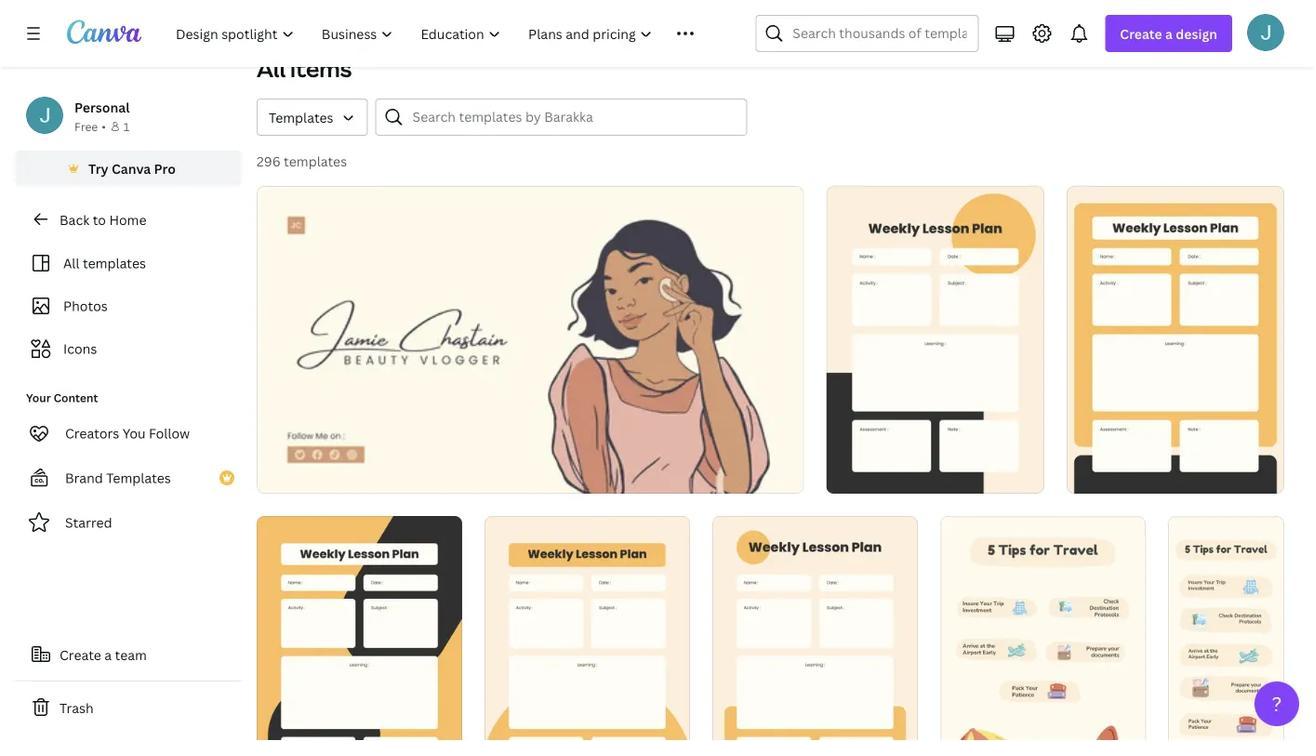 Task type: vqa. For each thing, say whether or not it's contained in the screenshot.
the Pro element
no



Task type: describe. For each thing, give the bounding box(es) containing it.
1
[[124, 119, 130, 134]]

to
[[93, 211, 106, 228]]

brand templates link
[[15, 460, 242, 497]]

pro
[[154, 160, 176, 177]]

templates for 296 templates
[[284, 152, 347, 170]]

?
[[1272, 691, 1283, 717]]

icons
[[63, 340, 97, 358]]

all for all templates
[[63, 254, 80, 272]]

•
[[102, 119, 106, 134]]

back to home link
[[15, 201, 242, 238]]

your
[[26, 390, 51, 406]]

starred
[[65, 514, 112, 532]]

a for design
[[1166, 25, 1173, 42]]

trash link
[[15, 689, 242, 727]]

try canva pro
[[88, 160, 176, 177]]

canva
[[112, 160, 151, 177]]

home
[[109, 211, 147, 228]]

free
[[74, 119, 98, 134]]

create a team
[[60, 646, 147, 664]]

trash
[[60, 699, 94, 717]]

john smith image
[[1248, 14, 1285, 51]]

all templates
[[63, 254, 146, 272]]

follow
[[149, 425, 190, 442]]

brand
[[65, 469, 103, 487]]

back
[[60, 211, 90, 228]]

create for create a team
[[60, 646, 101, 664]]

team
[[115, 646, 147, 664]]

Templates button
[[257, 99, 368, 136]]

icons link
[[26, 331, 231, 367]]



Task type: locate. For each thing, give the bounding box(es) containing it.
all
[[257, 54, 286, 84], [63, 254, 80, 272]]

create a design
[[1121, 25, 1218, 42]]

1 vertical spatial create
[[60, 646, 101, 664]]

1 vertical spatial templates
[[106, 469, 171, 487]]

0 vertical spatial create
[[1121, 25, 1163, 42]]

0 vertical spatial templates
[[284, 152, 347, 170]]

you
[[123, 425, 146, 442]]

Search search field
[[793, 16, 967, 51]]

templates
[[284, 152, 347, 170], [83, 254, 146, 272]]

create a design button
[[1106, 15, 1233, 52]]

templates up 296 templates on the left
[[269, 108, 334, 126]]

photos
[[63, 297, 108, 315]]

templates down you
[[106, 469, 171, 487]]

creators you follow link
[[15, 415, 242, 452]]

creators you follow
[[65, 425, 190, 442]]

1 horizontal spatial create
[[1121, 25, 1163, 42]]

create left "team"
[[60, 646, 101, 664]]

0 horizontal spatial templates
[[106, 469, 171, 487]]

items
[[290, 54, 352, 84]]

0 vertical spatial a
[[1166, 25, 1173, 42]]

try canva pro button
[[15, 151, 242, 186]]

1 vertical spatial a
[[104, 646, 112, 664]]

1 horizontal spatial a
[[1166, 25, 1173, 42]]

create a team button
[[15, 636, 242, 674]]

1 vertical spatial all
[[63, 254, 80, 272]]

templates inside templates button
[[269, 108, 334, 126]]

all down back
[[63, 254, 80, 272]]

templates
[[269, 108, 334, 126], [106, 469, 171, 487]]

a inside create a team "button"
[[104, 646, 112, 664]]

a for team
[[104, 646, 112, 664]]

all for all items
[[257, 54, 286, 84]]

0 horizontal spatial create
[[60, 646, 101, 664]]

all templates link
[[26, 246, 231, 281]]

brand templates
[[65, 469, 171, 487]]

group
[[257, 179, 804, 494], [827, 179, 1045, 494], [1067, 179, 1285, 494], [257, 509, 462, 742], [485, 509, 690, 742], [713, 509, 918, 742], [941, 509, 1146, 742], [1169, 509, 1285, 742]]

0 horizontal spatial a
[[104, 646, 112, 664]]

templates inside brand templates link
[[106, 469, 171, 487]]

create for create a design
[[1121, 25, 1163, 42]]

create
[[1121, 25, 1163, 42], [60, 646, 101, 664]]

content
[[54, 390, 98, 406]]

0 horizontal spatial all
[[63, 254, 80, 272]]

a
[[1166, 25, 1173, 42], [104, 646, 112, 664]]

personal
[[74, 98, 130, 116]]

your content
[[26, 390, 98, 406]]

create inside dropdown button
[[1121, 25, 1163, 42]]

0 horizontal spatial templates
[[83, 254, 146, 272]]

create inside "button"
[[60, 646, 101, 664]]

all left items
[[257, 54, 286, 84]]

all inside all templates link
[[63, 254, 80, 272]]

0 vertical spatial templates
[[269, 108, 334, 126]]

1 horizontal spatial templates
[[269, 108, 334, 126]]

296
[[257, 152, 281, 170]]

templates down templates button
[[284, 152, 347, 170]]

a left design
[[1166, 25, 1173, 42]]

free •
[[74, 119, 106, 134]]

templates for all templates
[[83, 254, 146, 272]]

296 templates
[[257, 152, 347, 170]]

a left "team"
[[104, 646, 112, 664]]

photos link
[[26, 288, 231, 324]]

1 horizontal spatial templates
[[284, 152, 347, 170]]

all items
[[257, 54, 352, 84]]

top level navigation element
[[164, 15, 711, 52], [164, 15, 711, 52]]

1 horizontal spatial all
[[257, 54, 286, 84]]

templates up photos 'link'
[[83, 254, 146, 272]]

try
[[88, 160, 109, 177]]

Search templates by Barakka search field
[[413, 100, 736, 135]]

design
[[1176, 25, 1218, 42]]

create left design
[[1121, 25, 1163, 42]]

? button
[[1255, 682, 1300, 727]]

starred link
[[15, 504, 242, 542]]

creators
[[65, 425, 119, 442]]

back to home
[[60, 211, 147, 228]]

a inside create a design dropdown button
[[1166, 25, 1173, 42]]

0 vertical spatial all
[[257, 54, 286, 84]]

None search field
[[756, 15, 979, 52]]

1 vertical spatial templates
[[83, 254, 146, 272]]



